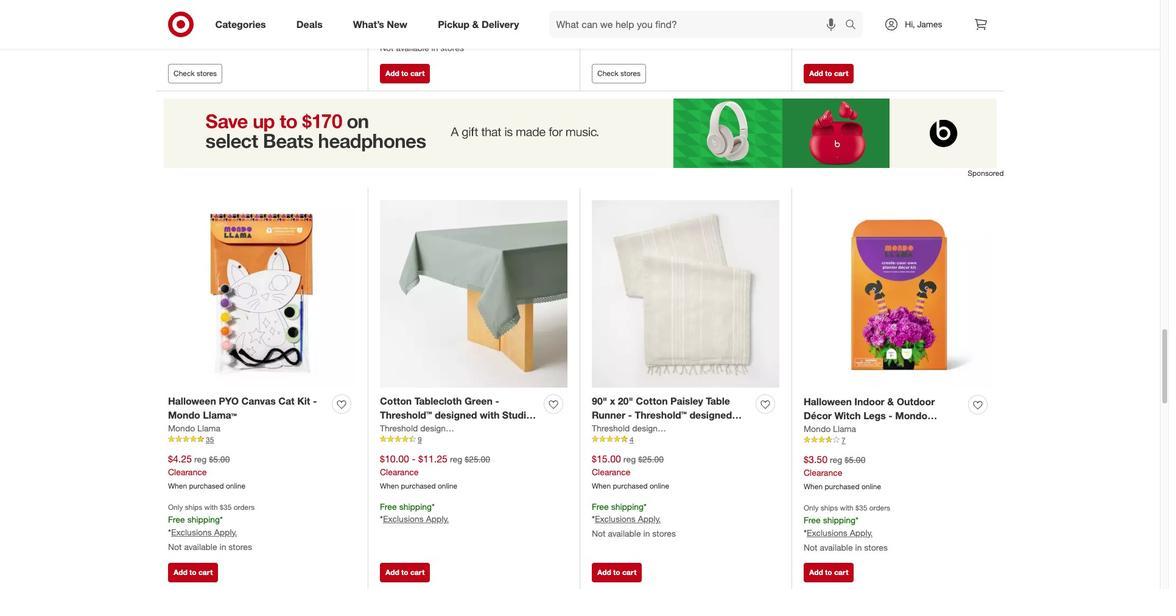Task type: vqa. For each thing, say whether or not it's contained in the screenshot.
shop more button to the middle
no



Task type: describe. For each thing, give the bounding box(es) containing it.
only for $3.50
[[804, 504, 819, 513]]

7 link
[[804, 435, 993, 446]]

cotton inside the 90" x 20" cotton paisley table runner - threshold™ designed with studio mcgee
[[636, 395, 668, 408]]

$35 for $4.25
[[220, 503, 232, 512]]

designed inside "cotton tablecloth green - threshold™ designed with studio mcgee"
[[435, 409, 477, 422]]

mondo llama for $3.50
[[804, 424, 857, 434]]

90"
[[592, 395, 608, 408]]

pickup
[[438, 18, 470, 30]]

ships for $3.50
[[821, 504, 839, 513]]

mondo llama for $4.25
[[168, 423, 221, 434]]

mondo inside halloween indoor & outdoor décor witch legs - mondo llama™
[[896, 410, 928, 422]]

add for halloween indoor & outdoor décor witch legs - mondo llama™
[[810, 568, 824, 578]]

studio inside the 90" x 20" cotton paisley table runner - threshold™ designed with studio mcgee
[[615, 423, 645, 435]]

when for $3.50
[[804, 482, 823, 492]]

& inside halloween indoor & outdoor décor witch legs - mondo llama™
[[888, 396, 895, 408]]

free inside free shipping * * exclusions apply. not available in stores
[[592, 502, 609, 512]]

designed up 9
[[421, 423, 456, 434]]

orders for $4.25
[[234, 503, 255, 512]]

20"
[[618, 395, 634, 408]]

9 link
[[380, 435, 568, 446]]

- inside halloween pyo canvas cat kit - mondo llama™
[[313, 395, 317, 408]]

clearance for $15.00
[[592, 467, 631, 478]]

advertisement region
[[156, 99, 1004, 168]]

- inside "cotton tablecloth green - threshold™ designed with studio mcgee"
[[496, 395, 500, 408]]

search
[[840, 19, 870, 31]]

sponsored
[[968, 169, 1004, 178]]

cotton tablecloth green - threshold™ designed with studio mcgee
[[380, 395, 532, 435]]

not inside free shipping * * exclusions apply. not available in stores
[[592, 529, 606, 539]]

designed inside the 90" x 20" cotton paisley table runner - threshold™ designed with studio mcgee
[[690, 409, 732, 422]]

$25.00 inside $10.00 - $11.25 reg $25.00 clearance when purchased online
[[465, 454, 491, 465]]

what's
[[353, 18, 384, 30]]

0 horizontal spatial &
[[473, 18, 479, 30]]

w/studio for designed
[[458, 423, 492, 434]]

siegen for 2nd check stores button from right
[[282, 18, 308, 28]]

- inside the 90" x 20" cotton paisley table runner - threshold™ designed with studio mcgee
[[629, 409, 632, 422]]

shipping up search
[[824, 3, 856, 14]]

in inside free shipping * * exclusions apply. not available in stores
[[644, 529, 650, 539]]

w/studio for table
[[670, 423, 704, 434]]

$5.00 for $3.50
[[845, 455, 866, 465]]

35
[[206, 435, 214, 445]]

llama for legs
[[834, 424, 857, 434]]

cart for halloween pyo canvas cat kit - mondo llama™
[[199, 568, 213, 578]]

studio inside "cotton tablecloth green - threshold™ designed with studio mcgee"
[[503, 409, 532, 422]]

threshold designed w/studio mcgee for threshold™
[[380, 423, 522, 434]]

free inside free shipping * * exclusions apply.
[[380, 502, 397, 512]]

james
[[918, 19, 943, 29]]

check for 1st check stores button from right
[[598, 69, 619, 78]]

llama for mondo
[[197, 423, 221, 434]]

shipping down $3.50 reg $5.00 clearance when purchased online
[[824, 515, 856, 526]]

add for halloween pyo canvas cat kit - mondo llama™
[[174, 568, 188, 578]]

halloween pyo canvas cat kit - mondo llama™ link
[[168, 395, 327, 423]]

shipping for 1st check stores button from right
[[592, 3, 626, 13]]

mondo inside halloween pyo canvas cat kit - mondo llama™
[[168, 409, 200, 422]]

shipping down $4.25 reg $5.00 clearance when purchased online
[[187, 515, 220, 525]]

orders for $3.50
[[870, 504, 891, 513]]

$15.00
[[592, 453, 621, 465]]

check for 2nd check stores button from right
[[174, 69, 195, 78]]

2 shipping not available not available at baton rouge siegen from the left
[[592, 3, 732, 28]]

1 check stores button from the left
[[168, 64, 222, 83]]

90" x 20" cotton paisley table runner - threshold™ designed with studio mcgee link
[[592, 395, 751, 435]]

online inside $10.00 - $11.25 reg $25.00 clearance when purchased online
[[438, 482, 458, 491]]

cart for cotton tablecloth green - threshold™ designed with studio mcgee
[[411, 568, 425, 578]]

mondo llama link for $4.25
[[168, 423, 221, 435]]

ships for $4.25
[[185, 503, 202, 512]]

what's new
[[353, 18, 408, 30]]

$11.25
[[419, 453, 448, 465]]

add to cart for 90" x 20" cotton paisley table runner - threshold™ designed with studio mcgee
[[598, 568, 637, 578]]

legs
[[864, 410, 886, 422]]

outdoor
[[897, 396, 936, 408]]

x
[[610, 395, 616, 408]]

clearance for $4.25
[[168, 467, 207, 478]]

shipping left pickup
[[399, 16, 432, 26]]

$10.00 - $11.25 reg $25.00 clearance when purchased online
[[380, 453, 491, 491]]

categories
[[215, 18, 266, 30]]

check stores for 1st check stores button from right
[[598, 69, 641, 78]]

add for 90" x 20" cotton paisley table runner - threshold™ designed with studio mcgee
[[598, 568, 612, 578]]

7
[[842, 436, 846, 445]]

add to cart for halloween indoor & outdoor décor witch legs - mondo llama™
[[810, 568, 849, 578]]

table
[[706, 395, 730, 408]]

new
[[387, 18, 408, 30]]

paisley
[[671, 395, 704, 408]]

shipping inside free shipping * * exclusions apply.
[[399, 502, 432, 512]]

to for halloween pyo canvas cat kit - mondo llama™
[[190, 568, 197, 578]]

What can we help you find? suggestions appear below search field
[[549, 11, 849, 38]]

shipping for 2nd check stores button from right
[[168, 3, 202, 13]]

reg for $15.00
[[624, 454, 636, 465]]

online for $3.50
[[862, 482, 882, 492]]

pickup & delivery link
[[428, 11, 535, 38]]

35 link
[[168, 435, 356, 446]]

search button
[[840, 11, 870, 40]]

apply. inside free shipping * * exclusions apply.
[[426, 514, 449, 525]]

threshold designed w/studio mcgee link for threshold™
[[380, 423, 522, 435]]

threshold designed w/studio mcgee link for paisley
[[592, 423, 734, 435]]

categories link
[[205, 11, 281, 38]]

rouge for 1st check stores button from right
[[678, 18, 703, 28]]

cotton tablecloth green - threshold™ designed with studio mcgee link
[[380, 395, 539, 435]]

$5.00 for $4.25
[[209, 454, 230, 465]]

1 horizontal spatial free shipping * exclusions apply. not available in stores
[[804, 3, 888, 41]]

with inside "cotton tablecloth green - threshold™ designed with studio mcgee"
[[480, 409, 500, 422]]



Task type: locate. For each thing, give the bounding box(es) containing it.
when for $4.25
[[168, 482, 187, 491]]

when inside $4.25 reg $5.00 clearance when purchased online
[[168, 482, 187, 491]]

mondo llama
[[168, 423, 221, 434], [804, 424, 857, 434]]

delivery
[[482, 18, 519, 30]]

mondo
[[168, 409, 200, 422], [896, 410, 928, 422], [168, 423, 195, 434], [804, 424, 831, 434]]

4 link
[[592, 435, 780, 446]]

online inside $3.50 reg $5.00 clearance when purchased online
[[862, 482, 882, 492]]

0 horizontal spatial shipping
[[168, 3, 202, 13]]

free shipping * exclusions apply. not available in stores
[[804, 3, 888, 41], [380, 16, 464, 53]]

1 horizontal spatial only
[[804, 504, 819, 513]]

purchased for $15.00
[[613, 482, 648, 491]]

threshold™ up 9
[[380, 409, 432, 422]]

studio
[[503, 409, 532, 422], [615, 423, 645, 435]]

llama up 35
[[197, 423, 221, 434]]

purchased for $4.25
[[189, 482, 224, 491]]

0 horizontal spatial cotton
[[380, 395, 412, 408]]

2 check from the left
[[598, 69, 619, 78]]

llama
[[197, 423, 221, 434], [834, 424, 857, 434]]

1 horizontal spatial check stores button
[[592, 64, 647, 83]]

3 mcgee from the left
[[647, 423, 680, 435]]

designed down table
[[690, 409, 732, 422]]

to for cotton tablecloth green - threshold™ designed with studio mcgee
[[402, 568, 409, 578]]

reg right the $3.50
[[830, 455, 843, 465]]

2 mcgee from the left
[[494, 423, 522, 434]]

exclusions inside free shipping * * exclusions apply.
[[383, 514, 424, 525]]

shipping down $10.00 - $11.25 reg $25.00 clearance when purchased online
[[399, 502, 432, 512]]

2 w/studio from the left
[[670, 423, 704, 434]]

1 horizontal spatial orders
[[870, 504, 891, 513]]

exclusions inside free shipping * * exclusions apply. not available in stores
[[595, 514, 636, 525]]

mcgee left 9
[[380, 423, 413, 435]]

halloween pyo canvas cat kit - mondo llama™ image
[[168, 200, 356, 388], [168, 200, 356, 388]]

llama™
[[203, 409, 237, 422], [804, 424, 838, 436]]

4 mcgee from the left
[[707, 423, 734, 434]]

mondo llama up 35
[[168, 423, 221, 434]]

1 mcgee from the left
[[380, 423, 413, 435]]

threshold™
[[380, 409, 432, 422], [635, 409, 687, 422]]

0 horizontal spatial threshold designed w/studio mcgee link
[[380, 423, 522, 435]]

1 cotton from the left
[[380, 395, 412, 408]]

1 horizontal spatial halloween
[[804, 396, 852, 408]]

0 horizontal spatial halloween
[[168, 395, 216, 408]]

canvas
[[242, 395, 276, 408]]

mcgee up 9 'link'
[[494, 423, 522, 434]]

in
[[856, 31, 862, 41], [432, 43, 438, 53], [644, 529, 650, 539], [220, 542, 226, 552], [856, 543, 862, 553]]

threshold designed w/studio mcgee for paisley
[[592, 423, 734, 434]]

add for cotton tablecloth green - threshold™ designed with studio mcgee
[[386, 568, 400, 578]]

threshold for cotton tablecloth green - threshold™ designed with studio mcgee
[[380, 423, 418, 434]]

to for 90" x 20" cotton paisley table runner - threshold™ designed with studio mcgee
[[614, 568, 621, 578]]

0 horizontal spatial siegen
[[282, 18, 308, 28]]

2 check stores button from the left
[[592, 64, 647, 83]]

stores
[[865, 31, 888, 41], [441, 43, 464, 53], [197, 69, 217, 78], [621, 69, 641, 78], [653, 529, 676, 539], [229, 542, 252, 552], [865, 543, 888, 553]]

shipping inside free shipping * * exclusions apply. not available in stores
[[612, 502, 644, 512]]

apply. inside free shipping * * exclusions apply. not available in stores
[[638, 514, 661, 525]]

1 threshold designed w/studio mcgee from the left
[[380, 423, 522, 434]]

mondo llama link up 35
[[168, 423, 221, 435]]

with down green
[[480, 409, 500, 422]]

shipping down '$15.00 reg $25.00 clearance when purchased online'
[[612, 502, 644, 512]]

halloween indoor & outdoor décor witch legs - mondo llama™ link
[[804, 395, 964, 436]]

siegen for 1st check stores button from right
[[706, 18, 732, 28]]

baton
[[229, 18, 252, 28], [653, 18, 676, 28]]

when inside '$15.00 reg $25.00 clearance when purchased online'
[[592, 482, 611, 491]]

purchased down the $3.50
[[825, 482, 860, 492]]

$25.00 down 9 'link'
[[465, 454, 491, 465]]

llama™ inside halloween indoor & outdoor décor witch legs - mondo llama™
[[804, 424, 838, 436]]

ships down $3.50 reg $5.00 clearance when purchased online
[[821, 504, 839, 513]]

ships
[[185, 503, 202, 512], [821, 504, 839, 513]]

reg for $3.50
[[830, 455, 843, 465]]

1 horizontal spatial threshold designed w/studio mcgee
[[592, 423, 734, 434]]

cart for 90" x 20" cotton paisley table runner - threshold™ designed with studio mcgee
[[623, 568, 637, 578]]

halloween indoor & outdoor décor witch legs - mondo llama™
[[804, 396, 936, 436]]

0 horizontal spatial $5.00
[[209, 454, 230, 465]]

add to cart button for halloween pyo canvas cat kit - mondo llama™
[[168, 564, 218, 583]]

with inside the 90" x 20" cotton paisley table runner - threshold™ designed with studio mcgee
[[592, 423, 612, 435]]

threshold™ down the 'paisley'
[[635, 409, 687, 422]]

only ships with $35 orders free shipping * * exclusions apply. not available in stores down $4.25 reg $5.00 clearance when purchased online
[[168, 503, 255, 552]]

at
[[220, 18, 227, 28], [644, 18, 651, 28]]

designed up 4
[[633, 423, 668, 434]]

reg inside $3.50 reg $5.00 clearance when purchased online
[[830, 455, 843, 465]]

add to cart for cotton tablecloth green - threshold™ designed with studio mcgee
[[386, 568, 425, 578]]

add to cart
[[386, 69, 425, 78], [810, 69, 849, 78], [174, 568, 213, 578], [386, 568, 425, 578], [598, 568, 637, 578], [810, 568, 849, 578]]

0 horizontal spatial orders
[[234, 503, 255, 512]]

0 horizontal spatial threshold
[[380, 423, 418, 434]]

to for halloween indoor & outdoor décor witch legs - mondo llama™
[[826, 568, 833, 578]]

clearance down $10.00
[[380, 467, 419, 478]]

2 threshold designed w/studio mcgee from the left
[[592, 423, 734, 434]]

online down '7' 'link'
[[862, 482, 882, 492]]

mcgee inside the 90" x 20" cotton paisley table runner - threshold™ designed with studio mcgee
[[647, 423, 680, 435]]

shipping not available not available at baton rouge siegen
[[168, 3, 308, 28], [592, 3, 732, 28]]

not
[[204, 3, 217, 13], [628, 3, 641, 13]]

$5.00
[[209, 454, 230, 465], [845, 455, 866, 465]]

rouge for 2nd check stores button from right
[[254, 18, 279, 28]]

exclusions
[[807, 16, 848, 26], [383, 28, 424, 39], [383, 514, 424, 525], [595, 514, 636, 525], [171, 527, 212, 538], [807, 528, 848, 538]]

threshold down runner
[[592, 423, 630, 434]]

pyo
[[219, 395, 239, 408]]

exclusions apply. button
[[807, 15, 873, 28], [383, 28, 449, 40], [383, 514, 449, 526], [595, 514, 661, 526], [171, 527, 237, 539], [807, 527, 873, 540]]

1 baton from the left
[[229, 18, 252, 28]]

0 horizontal spatial check
[[174, 69, 195, 78]]

1 not from the left
[[204, 3, 217, 13]]

with down runner
[[592, 423, 612, 435]]

0 horizontal spatial $25.00
[[465, 454, 491, 465]]

2 rouge from the left
[[678, 18, 703, 28]]

clearance inside $4.25 reg $5.00 clearance when purchased online
[[168, 467, 207, 478]]

when inside $3.50 reg $5.00 clearance when purchased online
[[804, 482, 823, 492]]

w/studio up 4 link
[[670, 423, 704, 434]]

0 horizontal spatial check stores button
[[168, 64, 222, 83]]

& right indoor
[[888, 396, 895, 408]]

when down $15.00
[[592, 482, 611, 491]]

- inside halloween indoor & outdoor décor witch legs - mondo llama™
[[889, 410, 893, 422]]

when down the $3.50
[[804, 482, 823, 492]]

1 horizontal spatial mondo llama link
[[804, 423, 857, 435]]

1 $25.00 from the left
[[465, 454, 491, 465]]

halloween
[[168, 395, 216, 408], [804, 396, 852, 408]]

available
[[219, 3, 252, 13], [643, 3, 676, 13], [184, 18, 217, 28], [608, 18, 641, 28], [820, 31, 853, 41], [396, 43, 429, 53], [608, 529, 641, 539], [184, 542, 217, 552], [820, 543, 853, 553]]

with down $3.50 reg $5.00 clearance when purchased online
[[841, 504, 854, 513]]

0 vertical spatial &
[[473, 18, 479, 30]]

purchased for $3.50
[[825, 482, 860, 492]]

1 horizontal spatial &
[[888, 396, 895, 408]]

cotton tablecloth green - threshold™ designed with studio mcgee image
[[380, 200, 568, 388], [380, 200, 568, 388]]

purchased up free shipping * * exclusions apply.
[[401, 482, 436, 491]]

only ships with $35 orders free shipping * * exclusions apply. not available in stores
[[168, 503, 255, 552], [804, 504, 891, 553]]

when inside $10.00 - $11.25 reg $25.00 clearance when purchased online
[[380, 482, 399, 491]]

cotton inside "cotton tablecloth green - threshold™ designed with studio mcgee"
[[380, 395, 412, 408]]

0 horizontal spatial rouge
[[254, 18, 279, 28]]

$25.00
[[465, 454, 491, 465], [639, 454, 664, 465]]

1 horizontal spatial shipping not available not available at baton rouge siegen
[[592, 3, 732, 28]]

$10.00
[[380, 453, 409, 465]]

2 shipping from the left
[[592, 3, 626, 13]]

threshold up 9
[[380, 423, 418, 434]]

apply.
[[850, 16, 873, 26], [426, 28, 449, 39], [426, 514, 449, 525], [638, 514, 661, 525], [214, 527, 237, 538], [850, 528, 873, 538]]

add to cart button for cotton tablecloth green - threshold™ designed with studio mcgee
[[380, 564, 430, 583]]

online for $4.25
[[226, 482, 246, 491]]

0 horizontal spatial not
[[204, 3, 217, 13]]

add
[[386, 69, 400, 78], [810, 69, 824, 78], [174, 568, 188, 578], [386, 568, 400, 578], [598, 568, 612, 578], [810, 568, 824, 578]]

clearance down $4.25
[[168, 467, 207, 478]]

reg inside '$15.00 reg $25.00 clearance when purchased online'
[[624, 454, 636, 465]]

llama™ inside halloween pyo canvas cat kit - mondo llama™
[[203, 409, 237, 422]]

deals link
[[286, 11, 338, 38]]

- right kit
[[313, 395, 317, 408]]

90" x 20" cotton paisley table runner - threshold™ designed with studio mcgee
[[592, 395, 732, 435]]

threshold™ inside the 90" x 20" cotton paisley table runner - threshold™ designed with studio mcgee
[[635, 409, 687, 422]]

clearance for $3.50
[[804, 468, 843, 478]]

hi,
[[906, 19, 915, 29]]

1 horizontal spatial threshold™
[[635, 409, 687, 422]]

0 horizontal spatial free shipping * exclusions apply. not available in stores
[[380, 16, 464, 53]]

what's new link
[[343, 11, 423, 38]]

0 horizontal spatial mondo llama link
[[168, 423, 221, 435]]

mondo llama link
[[168, 423, 221, 435], [804, 423, 857, 435]]

$35 down $3.50 reg $5.00 clearance when purchased online
[[856, 504, 868, 513]]

$5.00 inside $4.25 reg $5.00 clearance when purchased online
[[209, 454, 230, 465]]

orders down $3.50 reg $5.00 clearance when purchased online
[[870, 504, 891, 513]]

1 horizontal spatial check stores
[[598, 69, 641, 78]]

halloween for halloween pyo canvas cat kit - mondo llama™
[[168, 395, 216, 408]]

threshold designed w/studio mcgee link
[[380, 423, 522, 435], [592, 423, 734, 435]]

threshold designed w/studio mcgee up 9 'link'
[[380, 423, 522, 434]]

2 siegen from the left
[[706, 18, 732, 28]]

halloween up décor
[[804, 396, 852, 408]]

0 horizontal spatial baton
[[229, 18, 252, 28]]

add to cart button
[[380, 64, 430, 83], [804, 64, 854, 83], [168, 564, 218, 583], [380, 564, 430, 583], [592, 564, 642, 583], [804, 564, 854, 583]]

tablecloth
[[415, 395, 462, 408]]

when down $4.25
[[168, 482, 187, 491]]

reg for $4.25
[[194, 454, 207, 465]]

llama up 7
[[834, 424, 857, 434]]

2 $25.00 from the left
[[639, 454, 664, 465]]

1 check from the left
[[174, 69, 195, 78]]

1 horizontal spatial threshold
[[592, 423, 630, 434]]

free shipping * * exclusions apply. not available in stores
[[592, 502, 676, 539]]

0 horizontal spatial threshold designed w/studio mcgee
[[380, 423, 522, 434]]

halloween left the pyo
[[168, 395, 216, 408]]

kit
[[297, 395, 310, 408]]

1 horizontal spatial $35
[[856, 504, 868, 513]]

1 horizontal spatial studio
[[615, 423, 645, 435]]

hi, james
[[906, 19, 943, 29]]

1 threshold from the left
[[380, 423, 418, 434]]

threshold designed w/studio mcgee
[[380, 423, 522, 434], [592, 423, 734, 434]]

mcgee inside "cotton tablecloth green - threshold™ designed with studio mcgee"
[[380, 423, 413, 435]]

only
[[168, 503, 183, 512], [804, 504, 819, 513]]

reg right $4.25
[[194, 454, 207, 465]]

2 threshold designed w/studio mcgee link from the left
[[592, 423, 734, 435]]

free shipping * * exclusions apply.
[[380, 502, 449, 525]]

threshold for 90" x 20" cotton paisley table runner - threshold™ designed with studio mcgee
[[592, 423, 630, 434]]

w/studio up 9 'link'
[[458, 423, 492, 434]]

mcgee
[[380, 423, 413, 435], [494, 423, 522, 434], [647, 423, 680, 435], [707, 423, 734, 434]]

mcgee right 4
[[647, 423, 680, 435]]

- down 20"
[[629, 409, 632, 422]]

threshold™ inside "cotton tablecloth green - threshold™ designed with studio mcgee"
[[380, 409, 432, 422]]

0 vertical spatial studio
[[503, 409, 532, 422]]

1 at from the left
[[220, 18, 227, 28]]

add to cart for halloween pyo canvas cat kit - mondo llama™
[[174, 568, 213, 578]]

0 horizontal spatial w/studio
[[458, 423, 492, 434]]

1 horizontal spatial mondo llama
[[804, 424, 857, 434]]

online down $11.25
[[438, 482, 458, 491]]

- right legs
[[889, 410, 893, 422]]

purchased inside '$15.00 reg $25.00 clearance when purchased online'
[[613, 482, 648, 491]]

0 horizontal spatial llama
[[197, 423, 221, 434]]

90" x 20" cotton paisley table runner - threshold™ designed with studio mcgee image
[[592, 200, 780, 388], [592, 200, 780, 388]]

2 threshold™ from the left
[[635, 409, 687, 422]]

- right green
[[496, 395, 500, 408]]

free
[[804, 3, 821, 14], [380, 16, 397, 26], [380, 502, 397, 512], [592, 502, 609, 512], [168, 515, 185, 525], [804, 515, 821, 526]]

w/studio
[[458, 423, 492, 434], [670, 423, 704, 434]]

only down $3.50 reg $5.00 clearance when purchased online
[[804, 504, 819, 513]]

not
[[168, 18, 182, 28], [592, 18, 606, 28], [804, 31, 818, 41], [380, 43, 394, 53], [592, 529, 606, 539], [168, 542, 182, 552], [804, 543, 818, 553]]

- inside $10.00 - $11.25 reg $25.00 clearance when purchased online
[[412, 453, 416, 465]]

$35
[[220, 503, 232, 512], [856, 504, 868, 513]]

0 horizontal spatial $35
[[220, 503, 232, 512]]

$4.25
[[168, 453, 192, 465]]

0 horizontal spatial shipping not available not available at baton rouge siegen
[[168, 3, 308, 28]]

clearance down $15.00
[[592, 467, 631, 478]]

décor
[[804, 410, 832, 422]]

clearance
[[168, 467, 207, 478], [380, 467, 419, 478], [592, 467, 631, 478], [804, 468, 843, 478]]

clearance inside $10.00 - $11.25 reg $25.00 clearance when purchased online
[[380, 467, 419, 478]]

$35 down $4.25 reg $5.00 clearance when purchased online
[[220, 503, 232, 512]]

cart
[[411, 69, 425, 78], [835, 69, 849, 78], [199, 568, 213, 578], [411, 568, 425, 578], [623, 568, 637, 578], [835, 568, 849, 578]]

purchased up free shipping * * exclusions apply. not available in stores
[[613, 482, 648, 491]]

threshold designed w/studio mcgee up 4 link
[[592, 423, 734, 434]]

$4.25 reg $5.00 clearance when purchased online
[[168, 453, 246, 491]]

0 horizontal spatial studio
[[503, 409, 532, 422]]

&
[[473, 18, 479, 30], [888, 396, 895, 408]]

$5.00 down 7
[[845, 455, 866, 465]]

rouge
[[254, 18, 279, 28], [678, 18, 703, 28]]

$5.00 inside $3.50 reg $5.00 clearance when purchased online
[[845, 455, 866, 465]]

2 at from the left
[[644, 18, 651, 28]]

available inside free shipping * * exclusions apply. not available in stores
[[608, 529, 641, 539]]

ships down $4.25 reg $5.00 clearance when purchased online
[[185, 503, 202, 512]]

$25.00 down 4 link
[[639, 454, 664, 465]]

1 horizontal spatial rouge
[[678, 18, 703, 28]]

threshold designed w/studio mcgee link up 4
[[592, 423, 734, 435]]

2 threshold from the left
[[592, 423, 630, 434]]

online inside '$15.00 reg $25.00 clearance when purchased online'
[[650, 482, 670, 491]]

cotton
[[380, 395, 412, 408], [636, 395, 668, 408]]

only ships with $35 orders free shipping * * exclusions apply. not available in stores for $4.25
[[168, 503, 255, 552]]

threshold
[[380, 423, 418, 434], [592, 423, 630, 434]]

1 horizontal spatial w/studio
[[670, 423, 704, 434]]

1 horizontal spatial llama
[[834, 424, 857, 434]]

add to cart button for halloween indoor & outdoor décor witch legs - mondo llama™
[[804, 564, 854, 583]]

1 horizontal spatial ships
[[821, 504, 839, 513]]

cotton left tablecloth
[[380, 395, 412, 408]]

when for $15.00
[[592, 482, 611, 491]]

*
[[856, 3, 859, 14], [380, 28, 383, 39], [432, 502, 435, 512], [644, 502, 647, 512], [380, 514, 383, 525], [592, 514, 595, 525], [220, 515, 223, 525], [856, 515, 859, 526], [168, 527, 171, 538], [804, 528, 807, 538]]

& right pickup
[[473, 18, 479, 30]]

cotton right 20"
[[636, 395, 668, 408]]

llama™ down décor
[[804, 424, 838, 436]]

1 threshold designed w/studio mcgee link from the left
[[380, 423, 522, 435]]

witch
[[835, 410, 861, 422]]

pickup & delivery
[[438, 18, 519, 30]]

llama™ down the pyo
[[203, 409, 237, 422]]

only ships with $35 orders free shipping * * exclusions apply. not available in stores down $3.50 reg $5.00 clearance when purchased online
[[804, 504, 891, 553]]

0 horizontal spatial only ships with $35 orders free shipping * * exclusions apply. not available in stores
[[168, 503, 255, 552]]

runner
[[592, 409, 626, 422]]

0 horizontal spatial threshold™
[[380, 409, 432, 422]]

to
[[402, 69, 409, 78], [826, 69, 833, 78], [190, 568, 197, 578], [402, 568, 409, 578], [614, 568, 621, 578], [826, 568, 833, 578]]

reg inside $4.25 reg $5.00 clearance when purchased online
[[194, 454, 207, 465]]

when
[[168, 482, 187, 491], [380, 482, 399, 491], [592, 482, 611, 491], [804, 482, 823, 492]]

$3.50 reg $5.00 clearance when purchased online
[[804, 454, 882, 492]]

indoor
[[855, 396, 885, 408]]

siegen
[[282, 18, 308, 28], [706, 18, 732, 28]]

halloween for halloween indoor & outdoor décor witch legs - mondo llama™
[[804, 396, 852, 408]]

4
[[630, 435, 634, 445]]

0 horizontal spatial at
[[220, 18, 227, 28]]

shipping
[[168, 3, 202, 13], [592, 3, 626, 13]]

stores inside free shipping * * exclusions apply. not available in stores
[[653, 529, 676, 539]]

1 horizontal spatial threshold designed w/studio mcgee link
[[592, 423, 734, 435]]

only down $4.25 reg $5.00 clearance when purchased online
[[168, 503, 183, 512]]

1 shipping from the left
[[168, 3, 202, 13]]

online inside $4.25 reg $5.00 clearance when purchased online
[[226, 482, 246, 491]]

2 not from the left
[[628, 3, 641, 13]]

when down $10.00
[[380, 482, 399, 491]]

1 horizontal spatial at
[[644, 18, 651, 28]]

0 horizontal spatial ships
[[185, 503, 202, 512]]

studio up 9 'link'
[[503, 409, 532, 422]]

halloween pyo canvas cat kit - mondo llama™
[[168, 395, 317, 422]]

0 horizontal spatial llama™
[[203, 409, 237, 422]]

online down the '35' 'link' at the bottom of the page
[[226, 482, 246, 491]]

with down $4.25 reg $5.00 clearance when purchased online
[[204, 503, 218, 512]]

$35 for $3.50
[[856, 504, 868, 513]]

purchased inside $3.50 reg $5.00 clearance when purchased online
[[825, 482, 860, 492]]

online
[[226, 482, 246, 491], [438, 482, 458, 491], [650, 482, 670, 491], [862, 482, 882, 492]]

only for $4.25
[[168, 503, 183, 512]]

green
[[465, 395, 493, 408]]

baton for 2nd check stores button from right
[[229, 18, 252, 28]]

with
[[480, 409, 500, 422], [592, 423, 612, 435], [204, 503, 218, 512], [841, 504, 854, 513]]

online up free shipping * * exclusions apply. not available in stores
[[650, 482, 670, 491]]

designed
[[435, 409, 477, 422], [690, 409, 732, 422], [421, 423, 456, 434], [633, 423, 668, 434]]

1 w/studio from the left
[[458, 423, 492, 434]]

purchased inside $10.00 - $11.25 reg $25.00 clearance when purchased online
[[401, 482, 436, 491]]

0 horizontal spatial only
[[168, 503, 183, 512]]

online for $15.00
[[650, 482, 670, 491]]

$5.00 down 35
[[209, 454, 230, 465]]

cart for halloween indoor & outdoor décor witch legs - mondo llama™
[[835, 568, 849, 578]]

deals
[[297, 18, 323, 30]]

1 threshold™ from the left
[[380, 409, 432, 422]]

reg inside $10.00 - $11.25 reg $25.00 clearance when purchased online
[[450, 454, 463, 465]]

1 horizontal spatial shipping
[[592, 3, 626, 13]]

only ships with $35 orders free shipping * * exclusions apply. not available in stores for $3.50
[[804, 504, 891, 553]]

clearance inside '$15.00 reg $25.00 clearance when purchased online'
[[592, 467, 631, 478]]

0 horizontal spatial check stores
[[174, 69, 217, 78]]

1 horizontal spatial baton
[[653, 18, 676, 28]]

mondo llama link for $3.50
[[804, 423, 857, 435]]

reg down 4
[[624, 454, 636, 465]]

designed down tablecloth
[[435, 409, 477, 422]]

purchased inside $4.25 reg $5.00 clearance when purchased online
[[189, 482, 224, 491]]

1 horizontal spatial $25.00
[[639, 454, 664, 465]]

- right $10.00
[[412, 453, 416, 465]]

purchased down $4.25
[[189, 482, 224, 491]]

mcgee down table
[[707, 423, 734, 434]]

baton for 1st check stores button from right
[[653, 18, 676, 28]]

check stores for 2nd check stores button from right
[[174, 69, 217, 78]]

2 check stores from the left
[[598, 69, 641, 78]]

mondo llama link up 7
[[804, 423, 857, 435]]

1 horizontal spatial llama™
[[804, 424, 838, 436]]

mondo llama down décor
[[804, 424, 857, 434]]

1 horizontal spatial siegen
[[706, 18, 732, 28]]

0 vertical spatial llama™
[[203, 409, 237, 422]]

2 cotton from the left
[[636, 395, 668, 408]]

halloween indoor & outdoor décor witch legs - mondo llama™ image
[[804, 200, 993, 388], [804, 200, 993, 388]]

studio down runner
[[615, 423, 645, 435]]

halloween inside halloween pyo canvas cat kit - mondo llama™
[[168, 395, 216, 408]]

halloween inside halloween indoor & outdoor décor witch legs - mondo llama™
[[804, 396, 852, 408]]

threshold designed w/studio mcgee link down tablecloth
[[380, 423, 522, 435]]

1 vertical spatial &
[[888, 396, 895, 408]]

$25.00 inside '$15.00 reg $25.00 clearance when purchased online'
[[639, 454, 664, 465]]

2 baton from the left
[[653, 18, 676, 28]]

$3.50
[[804, 454, 828, 466]]

clearance down the $3.50
[[804, 468, 843, 478]]

1 horizontal spatial only ships with $35 orders free shipping * * exclusions apply. not available in stores
[[804, 504, 891, 553]]

1 horizontal spatial check
[[598, 69, 619, 78]]

orders down $4.25 reg $5.00 clearance when purchased online
[[234, 503, 255, 512]]

add to cart button for 90" x 20" cotton paisley table runner - threshold™ designed with studio mcgee
[[592, 564, 642, 583]]

1 rouge from the left
[[254, 18, 279, 28]]

cat
[[279, 395, 295, 408]]

9
[[418, 435, 422, 445]]

1 vertical spatial llama™
[[804, 424, 838, 436]]

0 horizontal spatial mondo llama
[[168, 423, 221, 434]]

1 vertical spatial studio
[[615, 423, 645, 435]]

1 siegen from the left
[[282, 18, 308, 28]]

1 check stores from the left
[[174, 69, 217, 78]]

$15.00 reg $25.00 clearance when purchased online
[[592, 453, 670, 491]]

1 horizontal spatial $5.00
[[845, 455, 866, 465]]

clearance inside $3.50 reg $5.00 clearance when purchased online
[[804, 468, 843, 478]]

reg right $11.25
[[450, 454, 463, 465]]

1 horizontal spatial cotton
[[636, 395, 668, 408]]

1 horizontal spatial not
[[628, 3, 641, 13]]

1 shipping not available not available at baton rouge siegen from the left
[[168, 3, 308, 28]]

check
[[174, 69, 195, 78], [598, 69, 619, 78]]



